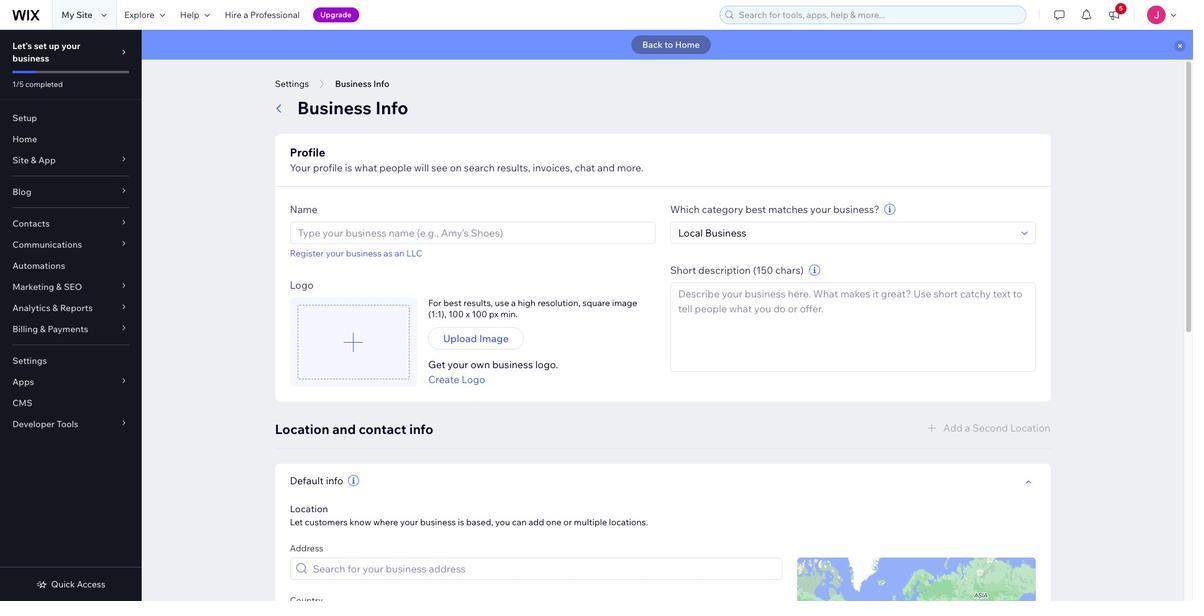 Task type: describe. For each thing, give the bounding box(es) containing it.
min.
[[501, 309, 518, 320]]

multiple
[[574, 517, 607, 528]]

settings for settings link
[[12, 356, 47, 367]]

your right register
[[326, 248, 344, 259]]

billing & payments button
[[0, 319, 142, 340]]

& for analytics
[[52, 303, 58, 314]]

know
[[350, 517, 371, 528]]

get your own business logo. create logo
[[428, 359, 558, 386]]

blog
[[12, 186, 31, 198]]

setup
[[12, 113, 37, 124]]

0 vertical spatial site
[[76, 9, 93, 21]]

0 vertical spatial a
[[244, 9, 248, 21]]

where
[[373, 517, 398, 528]]

location for let
[[290, 504, 328, 515]]

location let customers know where your business is based, you can add one or multiple locations.
[[290, 504, 648, 528]]

developer tools
[[12, 419, 78, 430]]

upload image
[[443, 333, 509, 345]]

image
[[479, 333, 509, 345]]

payments
[[48, 324, 88, 335]]

help button
[[173, 0, 217, 30]]

short
[[670, 264, 696, 277]]

5
[[1120, 4, 1123, 12]]

apps
[[12, 377, 34, 388]]

is inside profile your profile is what people will see on search results, invoices, chat and more.
[[345, 162, 352, 174]]

chars)
[[776, 264, 804, 277]]

tools
[[57, 419, 78, 430]]

contact
[[359, 421, 406, 438]]

add
[[529, 517, 544, 528]]

back to home button
[[631, 35, 711, 54]]

home inside back to home button
[[675, 39, 700, 50]]

marketing & seo
[[12, 282, 82, 293]]

results, inside profile your profile is what people will see on search results, invoices, chat and more.
[[497, 162, 531, 174]]

let
[[290, 517, 303, 528]]

developer
[[12, 419, 55, 430]]

search
[[464, 162, 495, 174]]

which category best matches your business?
[[670, 203, 880, 216]]

back
[[643, 39, 663, 50]]

settings link
[[0, 351, 142, 372]]

business inside button
[[335, 78, 372, 90]]

register your business as an llc link
[[290, 248, 422, 259]]

on
[[450, 162, 462, 174]]

quick access button
[[36, 579, 105, 591]]

business inside get your own business logo. create logo
[[492, 359, 533, 371]]

Search for tools, apps, help & more... field
[[735, 6, 1023, 24]]

matches
[[769, 203, 808, 216]]

quick access
[[51, 579, 105, 591]]

app
[[38, 155, 56, 166]]

let's
[[12, 40, 32, 52]]

my site
[[62, 9, 93, 21]]

locations.
[[609, 517, 648, 528]]

help
[[180, 9, 199, 21]]

analytics & reports
[[12, 303, 93, 314]]

home link
[[0, 129, 142, 150]]

Search for your business address field
[[309, 559, 778, 580]]

px
[[489, 309, 499, 320]]

1 vertical spatial info
[[376, 97, 408, 119]]

own
[[471, 359, 490, 371]]

see
[[431, 162, 448, 174]]

image
[[612, 298, 638, 309]]

to
[[665, 39, 673, 50]]

seo
[[64, 282, 82, 293]]

address
[[290, 543, 324, 555]]

set
[[34, 40, 47, 52]]

your inside let's set up your business
[[62, 40, 80, 52]]

quick
[[51, 579, 75, 591]]

llc
[[406, 248, 422, 259]]

communications
[[12, 239, 82, 251]]

category
[[702, 203, 744, 216]]

upload image button
[[428, 328, 524, 350]]

which
[[670, 203, 700, 216]]

upgrade
[[320, 10, 352, 19]]

profile your profile is what people will see on search results, invoices, chat and more.
[[290, 145, 644, 174]]

1 100 from the left
[[449, 309, 464, 320]]

more.
[[617, 162, 644, 174]]

5 button
[[1101, 0, 1128, 30]]

hire a professional link
[[217, 0, 307, 30]]

setup link
[[0, 108, 142, 129]]

logo inside get your own business logo. create logo
[[462, 374, 485, 386]]

back to home alert
[[142, 30, 1194, 60]]

sidebar element
[[0, 30, 142, 602]]

and inside profile your profile is what people will see on search results, invoices, chat and more.
[[598, 162, 615, 174]]

Type your business name (e.g., Amy's Shoes) field
[[294, 223, 651, 244]]

marketing & seo button
[[0, 277, 142, 298]]

invoices,
[[533, 162, 573, 174]]

0 horizontal spatial info
[[326, 475, 343, 487]]

business info inside button
[[335, 78, 390, 90]]

your inside location let customers know where your business is based, you can add one or multiple locations.
[[400, 517, 418, 528]]

explore
[[124, 9, 155, 21]]

register your business as an llc
[[290, 248, 422, 259]]



Task type: vqa. For each thing, say whether or not it's contained in the screenshot.
"paragraph"
no



Task type: locate. For each thing, give the bounding box(es) containing it.
upload
[[443, 333, 477, 345]]

register
[[290, 248, 324, 259]]

100 left x
[[449, 309, 464, 320]]

& left app
[[31, 155, 36, 166]]

1 horizontal spatial settings
[[275, 78, 309, 90]]

for best results, use a high resolution, square image (1:1), 100 x 100 px min.
[[428, 298, 638, 320]]

& inside site & app popup button
[[31, 155, 36, 166]]

cms
[[12, 398, 32, 409]]

1 horizontal spatial results,
[[497, 162, 531, 174]]

0 vertical spatial results,
[[497, 162, 531, 174]]

1 vertical spatial a
[[511, 298, 516, 309]]

will
[[414, 162, 429, 174]]

0 horizontal spatial 100
[[449, 309, 464, 320]]

business inside location let customers know where your business is based, you can add one or multiple locations.
[[420, 517, 456, 528]]

create logo button
[[428, 372, 485, 387]]

0 vertical spatial info
[[409, 421, 434, 438]]

can
[[512, 517, 527, 528]]

cms link
[[0, 393, 142, 414]]

1 vertical spatial and
[[332, 421, 356, 438]]

home right to
[[675, 39, 700, 50]]

site right my
[[76, 9, 93, 21]]

as
[[384, 248, 393, 259]]

hire
[[225, 9, 242, 21]]

your
[[62, 40, 80, 52], [811, 203, 831, 216], [326, 248, 344, 259], [448, 359, 468, 371], [400, 517, 418, 528]]

default
[[290, 475, 324, 487]]

results,
[[497, 162, 531, 174], [464, 298, 493, 309]]

1 vertical spatial results,
[[464, 298, 493, 309]]

settings inside sidebar element
[[12, 356, 47, 367]]

a inside for best results, use a high resolution, square image (1:1), 100 x 100 px min.
[[511, 298, 516, 309]]

your right matches on the top right
[[811, 203, 831, 216]]

use
[[495, 298, 509, 309]]

0 horizontal spatial site
[[12, 155, 29, 166]]

& left seo
[[56, 282, 62, 293]]

an
[[395, 248, 405, 259]]

1 vertical spatial info
[[326, 475, 343, 487]]

business down the business info button in the top of the page
[[297, 97, 372, 119]]

name
[[290, 203, 318, 216]]

1 vertical spatial best
[[444, 298, 462, 309]]

1 horizontal spatial home
[[675, 39, 700, 50]]

0 vertical spatial is
[[345, 162, 352, 174]]

one
[[546, 517, 562, 528]]

automations
[[12, 260, 65, 272]]

what
[[355, 162, 377, 174]]

results, left use
[[464, 298, 493, 309]]

1/5
[[12, 80, 24, 89]]

best right for
[[444, 298, 462, 309]]

completed
[[25, 80, 63, 89]]

1 vertical spatial site
[[12, 155, 29, 166]]

Describe your business here. What makes it great? Use short catchy text to tell people what you do or offer. text field
[[671, 283, 1035, 372]]

0 horizontal spatial best
[[444, 298, 462, 309]]

get
[[428, 359, 446, 371]]

settings inside "button"
[[275, 78, 309, 90]]

home
[[675, 39, 700, 50], [12, 134, 37, 145]]

business inside let's set up your business
[[12, 53, 49, 64]]

your right up
[[62, 40, 80, 52]]

logo down register
[[290, 279, 314, 292]]

& left reports
[[52, 303, 58, 314]]

or
[[564, 517, 572, 528]]

1 horizontal spatial info
[[409, 421, 434, 438]]

default info
[[290, 475, 343, 487]]

business left as
[[346, 248, 382, 259]]

site & app
[[12, 155, 56, 166]]

1 vertical spatial business
[[297, 97, 372, 119]]

developer tools button
[[0, 414, 142, 435]]

1 horizontal spatial 100
[[472, 309, 487, 320]]

settings for settings "button"
[[275, 78, 309, 90]]

1 horizontal spatial and
[[598, 162, 615, 174]]

& right billing
[[40, 324, 46, 335]]

and right chat
[[598, 162, 615, 174]]

1 vertical spatial business info
[[297, 97, 408, 119]]

& for site
[[31, 155, 36, 166]]

back to home
[[643, 39, 700, 50]]

billing
[[12, 324, 38, 335]]

100 right x
[[472, 309, 487, 320]]

create
[[428, 374, 460, 386]]

home down the setup
[[12, 134, 37, 145]]

business right settings "button"
[[335, 78, 372, 90]]

1 vertical spatial logo
[[462, 374, 485, 386]]

results, inside for best results, use a high resolution, square image (1:1), 100 x 100 px min.
[[464, 298, 493, 309]]

0 vertical spatial info
[[374, 78, 390, 90]]

best left matches on the top right
[[746, 203, 766, 216]]

your inside get your own business logo. create logo
[[448, 359, 468, 371]]

0 vertical spatial logo
[[290, 279, 314, 292]]

0 horizontal spatial results,
[[464, 298, 493, 309]]

results, right 'search'
[[497, 162, 531, 174]]

a right use
[[511, 298, 516, 309]]

communications button
[[0, 234, 142, 255]]

profile
[[313, 162, 343, 174]]

0 horizontal spatial is
[[345, 162, 352, 174]]

location
[[275, 421, 329, 438], [290, 504, 328, 515]]

your right where on the bottom of page
[[400, 517, 418, 528]]

customers
[[305, 517, 348, 528]]

info
[[409, 421, 434, 438], [326, 475, 343, 487]]

logo.
[[535, 359, 558, 371]]

& for marketing
[[56, 282, 62, 293]]

x
[[466, 309, 470, 320]]

info right the contact
[[409, 421, 434, 438]]

info
[[374, 78, 390, 90], [376, 97, 408, 119]]

0 vertical spatial business info
[[335, 78, 390, 90]]

0 horizontal spatial logo
[[290, 279, 314, 292]]

site & app button
[[0, 150, 142, 171]]

best inside for best results, use a high resolution, square image (1:1), 100 x 100 px min.
[[444, 298, 462, 309]]

business down let's at top
[[12, 53, 49, 64]]

location up let
[[290, 504, 328, 515]]

marketing
[[12, 282, 54, 293]]

for
[[428, 298, 442, 309]]

business down 'image'
[[492, 359, 533, 371]]

0 vertical spatial and
[[598, 162, 615, 174]]

your
[[290, 162, 311, 174]]

location up default
[[275, 421, 329, 438]]

blog button
[[0, 182, 142, 203]]

(1:1),
[[428, 309, 447, 320]]

0 vertical spatial location
[[275, 421, 329, 438]]

contacts button
[[0, 213, 142, 234]]

& inside analytics & reports popup button
[[52, 303, 58, 314]]

0 horizontal spatial a
[[244, 9, 248, 21]]

and left the contact
[[332, 421, 356, 438]]

2 100 from the left
[[472, 309, 487, 320]]

1 horizontal spatial a
[[511, 298, 516, 309]]

settings
[[275, 78, 309, 90], [12, 356, 47, 367]]

1 horizontal spatial best
[[746, 203, 766, 216]]

info right default
[[326, 475, 343, 487]]

1 vertical spatial home
[[12, 134, 37, 145]]

100
[[449, 309, 464, 320], [472, 309, 487, 320]]

1 vertical spatial location
[[290, 504, 328, 515]]

location for and
[[275, 421, 329, 438]]

contacts
[[12, 218, 50, 229]]

0 vertical spatial home
[[675, 39, 700, 50]]

info inside the business info button
[[374, 78, 390, 90]]

0 vertical spatial settings
[[275, 78, 309, 90]]

upgrade button
[[313, 7, 359, 22]]

settings button
[[269, 75, 315, 93]]

a right the hire
[[244, 9, 248, 21]]

hire a professional
[[225, 9, 300, 21]]

& for billing
[[40, 324, 46, 335]]

chat
[[575, 162, 595, 174]]

based,
[[466, 517, 493, 528]]

business info button
[[329, 75, 396, 93]]

you
[[495, 517, 510, 528]]

is inside location let customers know where your business is based, you can add one or multiple locations.
[[458, 517, 464, 528]]

map region
[[797, 558, 1036, 602]]

people
[[380, 162, 412, 174]]

is left what in the top left of the page
[[345, 162, 352, 174]]

a
[[244, 9, 248, 21], [511, 298, 516, 309]]

high
[[518, 298, 536, 309]]

0 horizontal spatial and
[[332, 421, 356, 438]]

business
[[335, 78, 372, 90], [297, 97, 372, 119]]

(150
[[753, 264, 773, 277]]

1 horizontal spatial logo
[[462, 374, 485, 386]]

logo down own
[[462, 374, 485, 386]]

apps button
[[0, 372, 142, 393]]

1 vertical spatial is
[[458, 517, 464, 528]]

business info
[[335, 78, 390, 90], [297, 97, 408, 119]]

automations link
[[0, 255, 142, 277]]

& inside marketing & seo "dropdown button"
[[56, 282, 62, 293]]

description
[[699, 264, 751, 277]]

& inside billing & payments popup button
[[40, 324, 46, 335]]

up
[[49, 40, 60, 52]]

location inside location let customers know where your business is based, you can add one or multiple locations.
[[290, 504, 328, 515]]

1 horizontal spatial is
[[458, 517, 464, 528]]

business?
[[834, 203, 880, 216]]

site inside popup button
[[12, 155, 29, 166]]

home inside home link
[[12, 134, 37, 145]]

site left app
[[12, 155, 29, 166]]

1/5 completed
[[12, 80, 63, 89]]

is
[[345, 162, 352, 174], [458, 517, 464, 528]]

0 vertical spatial business
[[335, 78, 372, 90]]

0 horizontal spatial settings
[[12, 356, 47, 367]]

1 vertical spatial settings
[[12, 356, 47, 367]]

analytics & reports button
[[0, 298, 142, 319]]

1 horizontal spatial site
[[76, 9, 93, 21]]

profile
[[290, 145, 325, 160]]

Enter your business or website type field
[[675, 223, 1018, 244]]

0 vertical spatial best
[[746, 203, 766, 216]]

0 horizontal spatial home
[[12, 134, 37, 145]]

logo
[[290, 279, 314, 292], [462, 374, 485, 386]]

reports
[[60, 303, 93, 314]]

your up create logo button
[[448, 359, 468, 371]]

business left based,
[[420, 517, 456, 528]]

professional
[[250, 9, 300, 21]]

is left based,
[[458, 517, 464, 528]]



